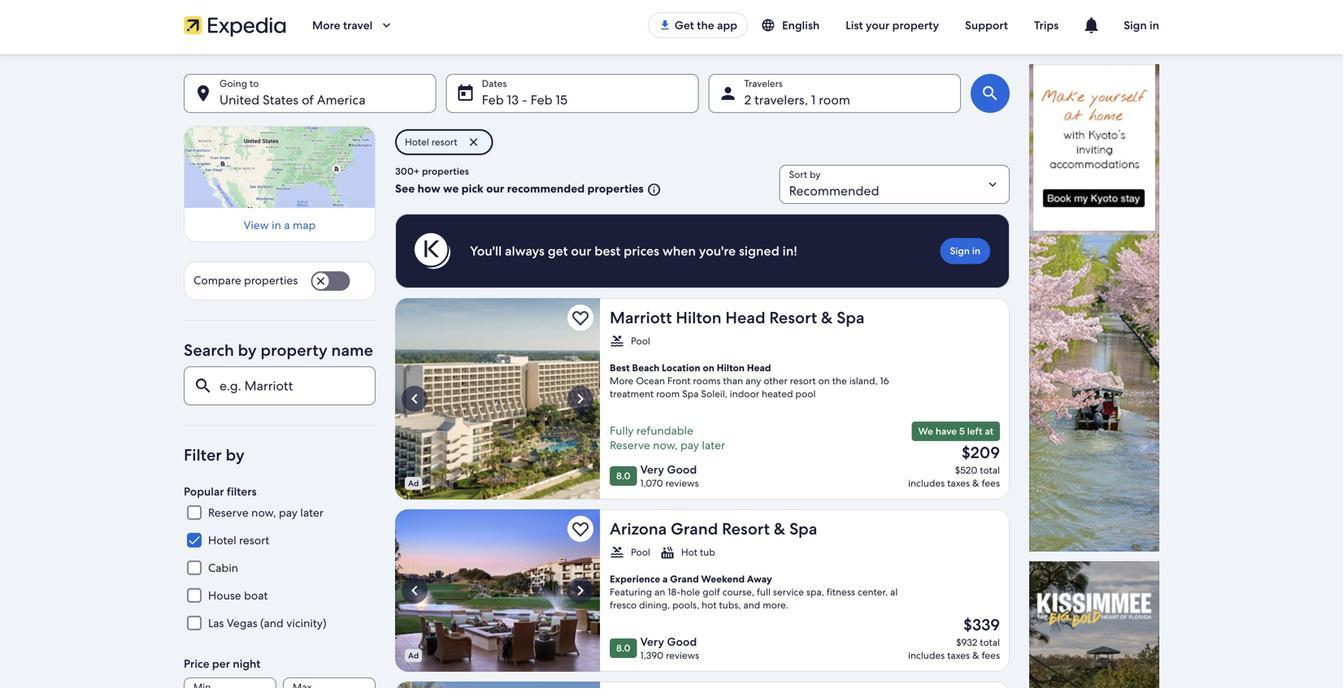 Task type: vqa. For each thing, say whether or not it's contained in the screenshot.
the middle properties
yes



Task type: locate. For each thing, give the bounding box(es) containing it.
0 vertical spatial head
[[726, 307, 766, 329]]

0 vertical spatial total
[[980, 464, 1000, 477]]

resort inside best beach location on hilton head more ocean front rooms than any other resort on the island, 16 treatment room spa soleil, indoor heated pool
[[790, 375, 816, 388]]

1 taxes from the top
[[948, 477, 970, 490]]

0 horizontal spatial room
[[656, 388, 680, 401]]

see how we pick our recommended properties link
[[395, 181, 662, 197]]

fees down $209
[[982, 477, 1000, 490]]

2 vertical spatial spa
[[790, 519, 817, 540]]

0 vertical spatial resort
[[770, 307, 817, 329]]

2 includes from the top
[[908, 650, 945, 662]]

1 grand from the top
[[671, 519, 718, 540]]

experience a grand weekend away featuring an 18-hole golf course, full service spa, fitness center, al fresco dining, pools, hot tubs, and more.
[[610, 573, 898, 612]]

feb left 13
[[482, 91, 504, 109]]

beach
[[632, 362, 660, 374]]

resort up away
[[722, 519, 770, 540]]

1 vertical spatial by
[[226, 445, 245, 466]]

grand inside the experience a grand weekend away featuring an 18-hole golf course, full service spa, fitness center, al fresco dining, pools, hot tubs, and more.
[[670, 573, 699, 586]]

2 fees from the top
[[982, 650, 1000, 662]]

service
[[773, 586, 804, 599]]

resort up 300+ properties
[[432, 136, 458, 148]]

18-
[[668, 586, 681, 599]]

hotel resort
[[405, 136, 458, 148], [208, 534, 269, 548]]

get
[[548, 243, 568, 260]]

2 good from the top
[[667, 635, 697, 650]]

small image inside the english button
[[761, 18, 782, 33]]

head up best beach location on hilton head more ocean front rooms than any other resort on the island, 16 treatment room spa soleil, indoor heated pool
[[726, 307, 766, 329]]

1 total from the top
[[980, 464, 1000, 477]]

by right the filter
[[226, 445, 245, 466]]

our right the get
[[571, 243, 592, 260]]

a inside the experience a grand weekend away featuring an 18-hole golf course, full service spa, fitness center, al fresco dining, pools, hot tubs, and more.
[[663, 573, 668, 586]]

pool down marriott
[[631, 335, 650, 348]]

very
[[640, 463, 664, 477], [640, 635, 664, 650]]

terrace/patio image
[[395, 298, 600, 500]]

taxes down $932
[[948, 650, 970, 662]]

1 vertical spatial very
[[640, 635, 664, 650]]

300+ properties
[[395, 165, 469, 178]]

price per night
[[184, 657, 261, 672]]

2 vertical spatial in
[[972, 245, 981, 257]]

very down the dining,
[[640, 635, 664, 650]]

resort down reserve now, pay later
[[239, 534, 269, 548]]

very inside very good 1,070 reviews
[[640, 463, 664, 477]]

hotel up cabin
[[208, 534, 236, 548]]

feb
[[482, 91, 504, 109], [531, 91, 553, 109]]

very inside very good 1,390 reviews
[[640, 635, 664, 650]]

1 vertical spatial property
[[261, 340, 328, 361]]

reserve up 1,070
[[610, 438, 650, 453]]

more left travel
[[312, 18, 340, 33]]

by for filter
[[226, 445, 245, 466]]

0 vertical spatial sign in
[[1124, 18, 1160, 33]]

1 8.0 from the top
[[616, 470, 631, 483]]

grand up hot tub
[[671, 519, 718, 540]]

heated
[[762, 388, 793, 401]]

rooms
[[693, 375, 721, 388]]

1 vertical spatial ad
[[408, 651, 419, 662]]

0 vertical spatial our
[[486, 181, 504, 196]]

1 horizontal spatial our
[[571, 243, 592, 260]]

0 vertical spatial by
[[238, 340, 257, 361]]

left
[[967, 425, 983, 438]]

grand
[[671, 519, 718, 540], [670, 573, 699, 586]]

by for search
[[238, 340, 257, 361]]

our right the pick
[[486, 181, 504, 196]]

reviews inside very good 1,070 reviews
[[666, 477, 699, 490]]

1 vertical spatial pool
[[631, 546, 650, 559]]

filter
[[184, 445, 222, 466]]

pool image
[[395, 682, 600, 689]]

1,390
[[640, 650, 664, 662]]

reviews for very good 1,390 reviews
[[666, 650, 699, 662]]

spa down front
[[682, 388, 699, 401]]

total down $209
[[980, 464, 1000, 477]]

& inside $339 $932 total includes taxes & fees
[[973, 650, 980, 662]]

spa inside best beach location on hilton head more ocean front rooms than any other resort on the island, 16 treatment room spa soleil, indoor heated pool
[[682, 388, 699, 401]]

sign in for "sign in" dropdown button
[[1124, 18, 1160, 33]]

more down the best
[[610, 375, 634, 388]]

0 horizontal spatial on
[[703, 362, 715, 374]]

signed
[[739, 243, 780, 260]]

room right '1'
[[819, 91, 851, 109]]

the right get
[[697, 18, 715, 33]]

ad for arizona grand resort & spa
[[408, 651, 419, 662]]

head inside best beach location on hilton head more ocean front rooms than any other resort on the island, 16 treatment room spa soleil, indoor heated pool
[[747, 362, 771, 374]]

1 horizontal spatial a
[[663, 573, 668, 586]]

1 vertical spatial includes
[[908, 650, 945, 662]]

1 vertical spatial reserve
[[208, 506, 249, 521]]

the left island,
[[832, 375, 847, 388]]

center,
[[858, 586, 888, 599]]

than
[[723, 375, 743, 388]]

1 vertical spatial sign in
[[950, 245, 981, 257]]

good right 1,070
[[667, 463, 697, 477]]

by right search
[[238, 340, 257, 361]]

see how we pick our recommended properties
[[395, 181, 644, 196]]

experience
[[610, 573, 660, 586]]

1 very from the top
[[640, 463, 664, 477]]

marriott
[[610, 307, 672, 329]]

2 vertical spatial resort
[[239, 534, 269, 548]]

1 vertical spatial hotel resort
[[208, 534, 269, 548]]

small image up prices
[[644, 183, 662, 197]]

0 vertical spatial reviews
[[666, 477, 699, 490]]

0 horizontal spatial feb
[[482, 91, 504, 109]]

sign
[[1124, 18, 1147, 33], [950, 245, 970, 257]]

hotel up 300+
[[405, 136, 429, 148]]

1 horizontal spatial on
[[818, 375, 830, 388]]

1 horizontal spatial resort
[[432, 136, 458, 148]]

0 horizontal spatial hotel resort
[[208, 534, 269, 548]]

good inside very good 1,070 reviews
[[667, 463, 697, 477]]

now, up very good 1,070 reviews
[[653, 438, 678, 453]]

spa up spa,
[[790, 519, 817, 540]]

your
[[866, 18, 890, 33]]

fees
[[982, 477, 1000, 490], [982, 650, 1000, 662]]

fresco
[[610, 599, 637, 612]]

in!
[[783, 243, 798, 260]]

1 vertical spatial a
[[663, 573, 668, 586]]

0 vertical spatial now,
[[653, 438, 678, 453]]

hot tub
[[681, 546, 715, 559]]

hilton up the than on the right
[[717, 362, 745, 374]]

0 horizontal spatial more
[[312, 18, 340, 33]]

2 travelers, 1 room
[[744, 91, 851, 109]]

spa
[[837, 307, 865, 329], [682, 388, 699, 401], [790, 519, 817, 540]]

travel
[[343, 18, 373, 33]]

1 includes from the top
[[908, 477, 945, 490]]

taxes inside $339 $932 total includes taxes & fees
[[948, 650, 970, 662]]

resort up pool
[[790, 375, 816, 388]]

spa up island,
[[837, 307, 865, 329]]

hotel inside button
[[405, 136, 429, 148]]

room down front
[[656, 388, 680, 401]]

support link
[[952, 11, 1021, 40]]

on up the rooms
[[703, 362, 715, 374]]

1 vertical spatial taxes
[[948, 650, 970, 662]]

1 vertical spatial fees
[[982, 650, 1000, 662]]

hot
[[681, 546, 698, 559]]

1 horizontal spatial now,
[[653, 438, 678, 453]]

properties up we
[[422, 165, 469, 178]]

0 vertical spatial room
[[819, 91, 851, 109]]

later inside fully refundable reserve now, pay later
[[702, 438, 725, 453]]

1 horizontal spatial hotel resort
[[405, 136, 458, 148]]

head up any at the bottom right of the page
[[747, 362, 771, 374]]

0 horizontal spatial reserve
[[208, 506, 249, 521]]

full
[[757, 586, 771, 599]]

very for very good 1,070 reviews
[[640, 463, 664, 477]]

1 horizontal spatial later
[[702, 438, 725, 453]]

property left name
[[261, 340, 328, 361]]

hotel resort up 300+ properties
[[405, 136, 458, 148]]

small image up the best
[[610, 334, 625, 349]]

0 vertical spatial grand
[[671, 519, 718, 540]]

2 grand from the top
[[670, 573, 699, 586]]

view
[[244, 218, 269, 233]]

sign in inside dropdown button
[[1124, 18, 1160, 33]]

8.0
[[616, 470, 631, 483], [616, 642, 631, 655]]

taxes
[[948, 477, 970, 490], [948, 650, 970, 662]]

reviews right 1,390 on the bottom left
[[666, 650, 699, 662]]

the inside best beach location on hilton head more ocean front rooms than any other resort on the island, 16 treatment room spa soleil, indoor heated pool
[[832, 375, 847, 388]]

2 horizontal spatial properties
[[588, 181, 644, 196]]

english
[[782, 18, 820, 33]]

reviews right 1,070
[[666, 477, 699, 490]]

0 vertical spatial 8.0
[[616, 470, 631, 483]]

spa,
[[807, 586, 824, 599]]

reserve
[[610, 438, 650, 453], [208, 506, 249, 521]]

taxes down $520 at the bottom of page
[[948, 477, 970, 490]]

1 horizontal spatial pay
[[681, 438, 699, 453]]

search image
[[981, 84, 1000, 103]]

filter by
[[184, 445, 245, 466]]

1 horizontal spatial sign in
[[1124, 18, 1160, 33]]

1 horizontal spatial reserve
[[610, 438, 650, 453]]

sign inside dropdown button
[[1124, 18, 1147, 33]]

best
[[610, 362, 630, 374]]

8.0 left 1,070
[[616, 470, 631, 483]]

0 horizontal spatial sign
[[950, 245, 970, 257]]

resort
[[770, 307, 817, 329], [722, 519, 770, 540]]

head
[[726, 307, 766, 329], [747, 362, 771, 374]]

1 horizontal spatial feb
[[531, 91, 553, 109]]

0 horizontal spatial later
[[300, 506, 324, 521]]

properties right the compare
[[244, 273, 298, 288]]

reserve inside fully refundable reserve now, pay later
[[610, 438, 650, 453]]

2 very from the top
[[640, 635, 664, 650]]

resort up other
[[770, 307, 817, 329]]

0 vertical spatial taxes
[[948, 477, 970, 490]]

0 horizontal spatial properties
[[244, 273, 298, 288]]

pay
[[681, 438, 699, 453], [279, 506, 298, 521]]

0 vertical spatial later
[[702, 438, 725, 453]]

0 horizontal spatial property
[[261, 340, 328, 361]]

you'll
[[470, 243, 502, 260]]

on left island,
[[818, 375, 830, 388]]

fees inside 'we have 5 left at $209 $520 total includes taxes & fees'
[[982, 477, 1000, 490]]

1 feb from the left
[[482, 91, 504, 109]]

hotel resort up cabin
[[208, 534, 269, 548]]

small image inside 'see how we pick our recommended properties' link
[[644, 183, 662, 197]]

2 horizontal spatial resort
[[790, 375, 816, 388]]

2 ad from the top
[[408, 651, 419, 662]]

0 vertical spatial good
[[667, 463, 697, 477]]

fees inside $339 $932 total includes taxes & fees
[[982, 650, 1000, 662]]

1 good from the top
[[667, 463, 697, 477]]

reviews inside very good 1,390 reviews
[[666, 650, 699, 662]]

1 horizontal spatial property
[[893, 18, 939, 33]]

app
[[717, 18, 738, 33]]

1 horizontal spatial hotel
[[405, 136, 429, 148]]

includes inside $339 $932 total includes taxes & fees
[[908, 650, 945, 662]]

show previous image for marriott hilton head resort & spa image
[[405, 390, 425, 409]]

1 vertical spatial good
[[667, 635, 697, 650]]

resort
[[432, 136, 458, 148], [790, 375, 816, 388], [239, 534, 269, 548]]

0 vertical spatial sign
[[1124, 18, 1147, 33]]

1 horizontal spatial spa
[[790, 519, 817, 540]]

in inside dropdown button
[[1150, 18, 1160, 33]]

2 feb from the left
[[531, 91, 553, 109]]

2 8.0 from the top
[[616, 642, 631, 655]]

1 vertical spatial hotel
[[208, 534, 236, 548]]

properties for compare properties
[[244, 273, 298, 288]]

best beach location on hilton head more ocean front rooms than any other resort on the island, 16 treatment room spa soleil, indoor heated pool
[[610, 362, 889, 401]]

1 horizontal spatial more
[[610, 375, 634, 388]]

0 horizontal spatial resort
[[239, 534, 269, 548]]

good
[[667, 463, 697, 477], [667, 635, 697, 650]]

2 vertical spatial properties
[[244, 273, 298, 288]]

now, down filters at the left bottom
[[251, 506, 276, 521]]

0 vertical spatial reserve
[[610, 438, 650, 453]]

1 vertical spatial head
[[747, 362, 771, 374]]

0 horizontal spatial in
[[272, 218, 281, 233]]

1 vertical spatial total
[[980, 637, 1000, 649]]

1 vertical spatial resort
[[790, 375, 816, 388]]

-
[[522, 91, 528, 109]]

0 horizontal spatial spa
[[682, 388, 699, 401]]

marriott hilton head resort & spa
[[610, 307, 865, 329]]

1 vertical spatial now,
[[251, 506, 276, 521]]

1 vertical spatial 8.0
[[616, 642, 631, 655]]

1 vertical spatial spa
[[682, 388, 699, 401]]

fully refundable reserve now, pay later
[[610, 424, 725, 453]]

small image
[[761, 18, 782, 33], [644, 183, 662, 197], [610, 334, 625, 349], [610, 546, 625, 560]]

1 vertical spatial room
[[656, 388, 680, 401]]

later
[[702, 438, 725, 453], [300, 506, 324, 521]]

properties up best
[[588, 181, 644, 196]]

grand up hole
[[670, 573, 699, 586]]

fees down $339 in the right bottom of the page
[[982, 650, 1000, 662]]

0 horizontal spatial sign in
[[950, 245, 981, 257]]

a left map
[[284, 218, 290, 233]]

reserve down popular filters
[[208, 506, 249, 521]]

0 vertical spatial pool
[[631, 335, 650, 348]]

0 vertical spatial the
[[697, 18, 715, 33]]

property right your
[[893, 18, 939, 33]]

room
[[819, 91, 851, 109], [656, 388, 680, 401]]

pool down arizona at bottom left
[[631, 546, 650, 559]]

0 vertical spatial hotel resort
[[405, 136, 458, 148]]

house boat
[[208, 589, 268, 604]]

hotel resort inside hotel resort button
[[405, 136, 458, 148]]

good right 1,390 on the bottom left
[[667, 635, 697, 650]]

at
[[985, 425, 994, 438]]

0 horizontal spatial hotel
[[208, 534, 236, 548]]

0 vertical spatial hotel
[[405, 136, 429, 148]]

get the app link
[[648, 12, 748, 38]]

0 vertical spatial fees
[[982, 477, 1000, 490]]

Save Marriott Hilton Head Resort & Spa to a trip checkbox
[[568, 305, 594, 331]]

pool
[[796, 388, 816, 401]]

0 vertical spatial in
[[1150, 18, 1160, 33]]

8.0 for very good 1,390 reviews
[[616, 642, 631, 655]]

feb right -
[[531, 91, 553, 109]]

Save Arizona Grand Resort & Spa to a trip checkbox
[[568, 516, 594, 542]]

cabin
[[208, 561, 238, 576]]

very down fully refundable reserve now, pay later
[[640, 463, 664, 477]]

hotel
[[405, 136, 429, 148], [208, 534, 236, 548]]

0 vertical spatial pay
[[681, 438, 699, 453]]

0 vertical spatial resort
[[432, 136, 458, 148]]

in for "sign in" dropdown button
[[1150, 18, 1160, 33]]

1 pool from the top
[[631, 335, 650, 348]]

hilton up location
[[676, 307, 722, 329]]

0 vertical spatial property
[[893, 18, 939, 33]]

small image right 'app'
[[761, 18, 782, 33]]

show next image for marriott hilton head resort & spa image
[[571, 390, 590, 409]]

0 vertical spatial very
[[640, 463, 664, 477]]

see
[[395, 181, 415, 196]]

united
[[220, 91, 260, 109]]

view in a map button
[[194, 218, 366, 233]]

1 vertical spatial pay
[[279, 506, 298, 521]]

total down $339 in the right bottom of the page
[[980, 637, 1000, 649]]

resort inside button
[[432, 136, 458, 148]]

2
[[744, 91, 751, 109]]

1 horizontal spatial sign
[[1124, 18, 1147, 33]]

pick
[[462, 181, 484, 196]]

1 horizontal spatial in
[[972, 245, 981, 257]]

1 vertical spatial the
[[832, 375, 847, 388]]

2 total from the top
[[980, 637, 1000, 649]]

1 vertical spatial hilton
[[717, 362, 745, 374]]

show next image for arizona grand resort & spa image
[[571, 581, 590, 601]]

8.0 left 1,390 on the bottom left
[[616, 642, 631, 655]]

list
[[846, 18, 863, 33]]

1 vertical spatial reviews
[[666, 650, 699, 662]]

good inside very good 1,390 reviews
[[667, 635, 697, 650]]

vicinity)
[[286, 617, 327, 631]]

0 horizontal spatial pay
[[279, 506, 298, 521]]

you're
[[699, 243, 736, 260]]

treatment
[[610, 388, 654, 401]]

2 horizontal spatial in
[[1150, 18, 1160, 33]]

more inside dropdown button
[[312, 18, 340, 33]]

a up the an
[[663, 573, 668, 586]]

1 fees from the top
[[982, 477, 1000, 490]]

1 vertical spatial sign
[[950, 245, 970, 257]]

total inside 'we have 5 left at $209 $520 total includes taxes & fees'
[[980, 464, 1000, 477]]

2 taxes from the top
[[948, 650, 970, 662]]

0 vertical spatial spa
[[837, 307, 865, 329]]

1 vertical spatial grand
[[670, 573, 699, 586]]

more
[[312, 18, 340, 33], [610, 375, 634, 388]]

1 ad from the top
[[408, 479, 419, 489]]

0 vertical spatial properties
[[422, 165, 469, 178]]



Task type: describe. For each thing, give the bounding box(es) containing it.
more.
[[763, 599, 789, 612]]

0 horizontal spatial our
[[486, 181, 504, 196]]

1 vertical spatial resort
[[722, 519, 770, 540]]

2 horizontal spatial spa
[[837, 307, 865, 329]]

0 vertical spatial a
[[284, 218, 290, 233]]

any
[[746, 375, 761, 388]]

room inside 2 travelers, 1 room dropdown button
[[819, 91, 851, 109]]

tub
[[700, 546, 715, 559]]

reviews for very good 1,070 reviews
[[666, 477, 699, 490]]

$520
[[955, 464, 978, 477]]

search
[[184, 340, 234, 361]]

small image
[[660, 546, 675, 560]]

room inside best beach location on hilton head more ocean front rooms than any other resort on the island, 16 treatment room spa soleil, indoor heated pool
[[656, 388, 680, 401]]

united states of america button
[[184, 74, 436, 113]]

16
[[880, 375, 889, 388]]

ocean
[[636, 375, 665, 388]]

8.0 for very good 1,070 reviews
[[616, 470, 631, 483]]

fitness
[[827, 586, 855, 599]]

total inside $339 $932 total includes taxes & fees
[[980, 637, 1000, 649]]

very for very good 1,390 reviews
[[640, 635, 664, 650]]

an
[[655, 586, 665, 599]]

300+
[[395, 165, 420, 178]]

las vegas (and vicinity)
[[208, 617, 327, 631]]

1,070
[[640, 477, 663, 490]]

2 travelers, 1 room button
[[709, 74, 961, 113]]

2 pool from the top
[[631, 546, 650, 559]]

mountain view image
[[395, 510, 600, 673]]

0 vertical spatial hilton
[[676, 307, 722, 329]]

more travel
[[312, 18, 373, 33]]

arizona grand resort & spa
[[610, 519, 817, 540]]

tubs,
[[719, 599, 741, 612]]

we have 5 left at $209 $520 total includes taxes & fees
[[908, 425, 1000, 490]]

prices
[[624, 243, 660, 260]]

popular filters
[[184, 485, 257, 499]]

communication center icon image
[[1082, 15, 1101, 35]]

$932
[[956, 637, 978, 649]]

away
[[747, 573, 772, 586]]

property for your
[[893, 18, 939, 33]]

united states of america
[[220, 91, 366, 109]]

recommended
[[507, 181, 585, 196]]

night
[[233, 657, 261, 672]]

feb 13 - feb 15 button
[[446, 74, 699, 113]]

more inside best beach location on hilton head more ocean front rooms than any other resort on the island, 16 treatment room spa soleil, indoor heated pool
[[610, 375, 634, 388]]

how
[[418, 181, 441, 196]]

expedia logo image
[[184, 14, 286, 37]]

other
[[764, 375, 788, 388]]

best
[[595, 243, 621, 260]]

in for the view in a map button
[[272, 218, 281, 233]]

hotel resort button
[[395, 129, 493, 155]]

golf
[[703, 586, 720, 599]]

static map image image
[[184, 126, 376, 208]]

trips link
[[1021, 11, 1072, 40]]

sign in for sign in link on the right top of the page
[[950, 245, 981, 257]]

sign for "sign in" dropdown button
[[1124, 18, 1147, 33]]

small image down arizona at bottom left
[[610, 546, 625, 560]]

list your property link
[[833, 11, 952, 40]]

hole
[[681, 586, 700, 599]]

pools,
[[673, 599, 699, 612]]

show previous image for arizona grand resort & spa image
[[405, 581, 425, 601]]

ad for marriott hilton head resort & spa
[[408, 479, 419, 489]]

0 vertical spatial on
[[703, 362, 715, 374]]

course,
[[723, 586, 755, 599]]

properties inside 'see how we pick our recommended properties' link
[[588, 181, 644, 196]]

las
[[208, 617, 224, 631]]

hilton inside best beach location on hilton head more ocean front rooms than any other resort on the island, 16 treatment room spa soleil, indoor heated pool
[[717, 362, 745, 374]]

good for very good 1,390 reviews
[[667, 635, 697, 650]]

english button
[[748, 11, 833, 40]]

front
[[668, 375, 691, 388]]

5
[[959, 425, 965, 438]]

states
[[263, 91, 299, 109]]

per
[[212, 657, 230, 672]]

compare
[[194, 273, 241, 288]]

name
[[331, 340, 373, 361]]

very good 1,390 reviews
[[640, 635, 699, 662]]

hot
[[702, 599, 717, 612]]

property for by
[[261, 340, 328, 361]]

trips
[[1034, 18, 1059, 33]]

& inside 'we have 5 left at $209 $520 total includes taxes & fees'
[[973, 477, 980, 490]]

price
[[184, 657, 209, 672]]

$209
[[962, 442, 1000, 464]]

filters
[[227, 485, 257, 499]]

includes inside 'we have 5 left at $209 $520 total includes taxes & fees'
[[908, 477, 945, 490]]

taxes inside 'we have 5 left at $209 $520 total includes taxes & fees'
[[948, 477, 970, 490]]

support
[[965, 18, 1008, 33]]

0 horizontal spatial now,
[[251, 506, 276, 521]]

in for sign in link on the right top of the page
[[972, 245, 981, 257]]

reserve now, pay later
[[208, 506, 324, 521]]

get
[[675, 18, 694, 33]]

indoor
[[730, 388, 760, 401]]

of
[[302, 91, 314, 109]]

sign for sign in link on the right top of the page
[[950, 245, 970, 257]]

0 horizontal spatial the
[[697, 18, 715, 33]]

trailing image
[[379, 18, 394, 33]]

(and
[[260, 617, 284, 631]]

we
[[443, 181, 459, 196]]

fully
[[610, 424, 634, 438]]

properties for 300+ properties
[[422, 165, 469, 178]]

pay inside fully refundable reserve now, pay later
[[681, 438, 699, 453]]

1 vertical spatial our
[[571, 243, 592, 260]]

$339 $932 total includes taxes & fees
[[908, 615, 1000, 662]]

sign in link
[[941, 238, 991, 264]]

1 vertical spatial on
[[818, 375, 830, 388]]

good for very good 1,070 reviews
[[667, 463, 697, 477]]

download the app button image
[[659, 19, 672, 32]]

15
[[556, 91, 568, 109]]

now, inside fully refundable reserve now, pay later
[[653, 438, 678, 453]]

have
[[936, 425, 957, 438]]

travelers,
[[755, 91, 808, 109]]

island,
[[850, 375, 878, 388]]

al
[[890, 586, 898, 599]]

1
[[811, 91, 816, 109]]

map
[[293, 218, 316, 233]]

house
[[208, 589, 241, 604]]

popular
[[184, 485, 224, 499]]

america
[[317, 91, 366, 109]]

search by property name
[[184, 340, 373, 361]]



